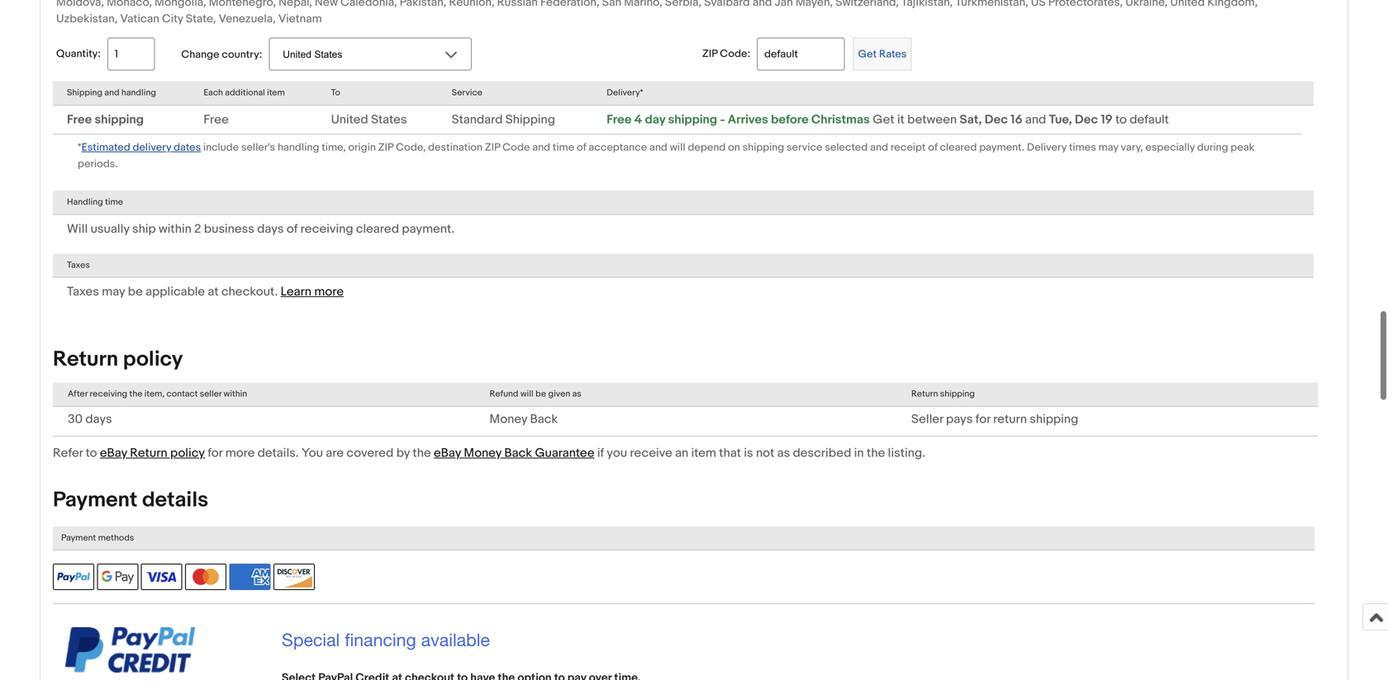Task type: describe. For each thing, give the bounding box(es) containing it.
and up free shipping
[[104, 88, 119, 98]]

0 horizontal spatial may
[[102, 285, 125, 300]]

1 horizontal spatial zip
[[485, 141, 500, 154]]

2 horizontal spatial of
[[928, 141, 938, 154]]

refund
[[490, 389, 518, 400]]

discover image
[[273, 564, 315, 591]]

especially
[[1145, 141, 1195, 154]]

listing.
[[888, 446, 925, 461]]

0 vertical spatial back
[[530, 412, 558, 427]]

1 horizontal spatial receiving
[[300, 222, 353, 237]]

learn
[[281, 285, 311, 300]]

learn more link
[[281, 285, 344, 300]]

origin
[[348, 141, 376, 154]]

item,
[[144, 389, 165, 400]]

to
[[331, 88, 340, 98]]

get it between sat, dec 16 and tue, dec 19 to default
[[873, 112, 1169, 127]]

payment details
[[53, 488, 208, 513]]

code:
[[720, 47, 750, 60]]

service
[[787, 141, 822, 154]]

include seller's handling time, origin zip code, destination zip code and time of acceptance and will depend on shipping service selected and receipt of cleared payment. delivery times may vary, especially during peak periods.
[[78, 141, 1255, 171]]

at
[[208, 285, 219, 300]]

between
[[907, 112, 957, 127]]

additional
[[225, 88, 265, 98]]

and right 16
[[1025, 112, 1046, 127]]

delivery*
[[607, 88, 643, 98]]

0 vertical spatial more
[[314, 285, 344, 300]]

you
[[607, 446, 627, 461]]

4
[[634, 112, 642, 127]]

ZIP Code: text field
[[757, 38, 845, 71]]

2 horizontal spatial the
[[867, 446, 885, 461]]

country:
[[222, 48, 262, 61]]

depend
[[688, 141, 726, 154]]

* estimated delivery dates
[[78, 141, 201, 154]]

change country:
[[181, 48, 262, 61]]

1 horizontal spatial the
[[413, 446, 431, 461]]

0 vertical spatial days
[[257, 222, 284, 237]]

applicable
[[146, 285, 205, 300]]

that
[[719, 446, 741, 461]]

each additional item
[[204, 88, 285, 98]]

shipping and handling
[[67, 88, 156, 98]]

16
[[1011, 112, 1022, 127]]

2 dec from the left
[[1075, 112, 1098, 127]]

after
[[68, 389, 88, 400]]

get rates
[[858, 48, 907, 61]]

financing
[[345, 630, 416, 651]]

include
[[203, 141, 239, 154]]

after receiving the item, contact seller within
[[68, 389, 247, 400]]

1 horizontal spatial of
[[577, 141, 586, 154]]

delivery
[[133, 141, 171, 154]]

1 vertical spatial money
[[464, 446, 502, 461]]

ship
[[132, 222, 156, 237]]

united states
[[331, 112, 407, 127]]

will usually ship within 2 business days of receiving cleared payment.
[[67, 222, 455, 237]]

return shipping
[[911, 389, 975, 400]]

destination
[[428, 141, 483, 154]]

0 horizontal spatial payment.
[[402, 222, 455, 237]]

master card image
[[185, 564, 226, 591]]

change
[[181, 48, 219, 61]]

refer
[[53, 446, 83, 461]]

by
[[396, 446, 410, 461]]

handling
[[67, 197, 103, 208]]

not
[[756, 446, 774, 461]]

vary,
[[1121, 141, 1143, 154]]

get rates button
[[853, 38, 912, 71]]

details
[[142, 488, 208, 513]]

code,
[[396, 141, 426, 154]]

rates
[[879, 48, 907, 61]]

-
[[720, 112, 725, 127]]

described
[[793, 446, 851, 461]]

0 vertical spatial as
[[572, 389, 581, 400]]

an
[[675, 446, 688, 461]]

1 vertical spatial back
[[504, 446, 532, 461]]

pays
[[946, 412, 973, 427]]

time,
[[322, 141, 346, 154]]

seller
[[911, 412, 943, 427]]

0 vertical spatial shipping
[[67, 88, 102, 98]]

0 horizontal spatial zip
[[378, 141, 393, 154]]

sat,
[[960, 112, 982, 127]]

business
[[204, 222, 254, 237]]

ebay return policy link
[[100, 446, 205, 461]]

cleared inside include seller's handling time, origin zip code, destination zip code and time of acceptance and will depend on shipping service selected and receipt of cleared payment. delivery times may vary, especially during peak periods.
[[940, 141, 977, 154]]

handling for seller's
[[278, 141, 319, 154]]

*
[[78, 141, 82, 154]]

return for return policy
[[53, 347, 118, 373]]

shipping left -
[[668, 112, 717, 127]]

selected
[[825, 141, 868, 154]]

service
[[452, 88, 482, 98]]

shipping up pays
[[940, 389, 975, 400]]

visa image
[[141, 564, 182, 591]]

arrives
[[728, 112, 768, 127]]

time inside include seller's handling time, origin zip code, destination zip code and time of acceptance and will depend on shipping service selected and receipt of cleared payment. delivery times may vary, especially during peak periods.
[[553, 141, 574, 154]]

each
[[204, 88, 223, 98]]

will
[[67, 222, 88, 237]]

1 vertical spatial cleared
[[356, 222, 399, 237]]



Task type: vqa. For each thing, say whether or not it's contained in the screenshot.
Support
no



Task type: locate. For each thing, give the bounding box(es) containing it.
0 horizontal spatial be
[[128, 285, 143, 300]]

free down each
[[204, 112, 229, 127]]

standard shipping
[[452, 112, 555, 127]]

acceptance
[[589, 141, 647, 154]]

receiving up learn more link
[[300, 222, 353, 237]]

0 horizontal spatial will
[[520, 389, 533, 400]]

default
[[1130, 112, 1169, 127]]

shipping up "code"
[[505, 112, 555, 127]]

payment methods
[[61, 533, 134, 544]]

code
[[502, 141, 530, 154]]

usually
[[91, 222, 129, 237]]

within right seller
[[224, 389, 247, 400]]

item
[[267, 88, 285, 98], [691, 446, 716, 461]]

dates
[[174, 141, 201, 154]]

0 vertical spatial cleared
[[940, 141, 977, 154]]

american express image
[[229, 564, 271, 591]]

free shipping
[[67, 112, 144, 127]]

1 horizontal spatial within
[[224, 389, 247, 400]]

guarantee
[[535, 446, 594, 461]]

contact
[[166, 389, 198, 400]]

1 vertical spatial payment.
[[402, 222, 455, 237]]

for down seller
[[208, 446, 223, 461]]

1 vertical spatial within
[[224, 389, 247, 400]]

as right given
[[572, 389, 581, 400]]

google pay image
[[97, 564, 138, 591]]

free up *
[[67, 112, 92, 127]]

free for free shipping
[[67, 112, 92, 127]]

2 ebay from the left
[[434, 446, 461, 461]]

days right 30
[[85, 412, 112, 427]]

tue,
[[1049, 112, 1072, 127]]

Quantity: text field
[[107, 38, 155, 71]]

0 horizontal spatial ebay
[[100, 446, 127, 461]]

policy up "details"
[[170, 446, 205, 461]]

0 vertical spatial get
[[858, 48, 877, 61]]

payment left methods
[[61, 533, 96, 544]]

0 vertical spatial taxes
[[67, 260, 90, 271]]

dec
[[985, 112, 1008, 127], [1075, 112, 1098, 127]]

more
[[314, 285, 344, 300], [225, 446, 255, 461]]

back down money back
[[504, 446, 532, 461]]

you
[[301, 446, 323, 461]]

the left item,
[[129, 389, 142, 400]]

return policy
[[53, 347, 183, 373]]

of right receipt at the right top of page
[[928, 141, 938, 154]]

handling
[[121, 88, 156, 98], [278, 141, 319, 154]]

of right the business
[[287, 222, 298, 237]]

1 horizontal spatial ebay
[[434, 446, 461, 461]]

standard
[[452, 112, 503, 127]]

to right refer
[[86, 446, 97, 461]]

1 horizontal spatial shipping
[[505, 112, 555, 127]]

0 vertical spatial policy
[[123, 347, 183, 373]]

0 vertical spatial payment.
[[979, 141, 1024, 154]]

payment up "payment methods"
[[53, 488, 137, 513]]

1 horizontal spatial for
[[975, 412, 990, 427]]

0 vertical spatial may
[[1098, 141, 1118, 154]]

shipping inside include seller's handling time, origin zip code, destination zip code and time of acceptance and will depend on shipping service selected and receipt of cleared payment. delivery times may vary, especially during peak periods.
[[742, 141, 784, 154]]

be for may
[[128, 285, 143, 300]]

zip right origin at the top left of the page
[[378, 141, 393, 154]]

0 horizontal spatial return
[[53, 347, 118, 373]]

handling for and
[[121, 88, 156, 98]]

to right 19
[[1115, 112, 1127, 127]]

is
[[744, 446, 753, 461]]

return up payment details
[[130, 446, 167, 461]]

payment for payment details
[[53, 488, 137, 513]]

1 horizontal spatial may
[[1098, 141, 1118, 154]]

times
[[1069, 141, 1096, 154]]

1 horizontal spatial item
[[691, 446, 716, 461]]

shipping right the on
[[742, 141, 784, 154]]

be left applicable
[[128, 285, 143, 300]]

0 vertical spatial payment
[[53, 488, 137, 513]]

more left the details.
[[225, 446, 255, 461]]

19
[[1101, 112, 1113, 127]]

2 free from the left
[[204, 112, 229, 127]]

within
[[159, 222, 192, 237], [224, 389, 247, 400]]

1 vertical spatial days
[[85, 412, 112, 427]]

1 vertical spatial item
[[691, 446, 716, 461]]

shipping right return
[[1030, 412, 1078, 427]]

as right not in the right bottom of the page
[[777, 446, 790, 461]]

covered
[[347, 446, 394, 461]]

return
[[993, 412, 1027, 427]]

0 vertical spatial money
[[490, 412, 527, 427]]

shipping up free shipping
[[67, 88, 102, 98]]

1 horizontal spatial payment.
[[979, 141, 1024, 154]]

return for return shipping
[[911, 389, 938, 400]]

payment. inside include seller's handling time, origin zip code, destination zip code and time of acceptance and will depend on shipping service selected and receipt of cleared payment. delivery times may vary, especially during peak periods.
[[979, 141, 1024, 154]]

as
[[572, 389, 581, 400], [777, 446, 790, 461]]

if
[[597, 446, 604, 461]]

of left acceptance
[[577, 141, 586, 154]]

0 vertical spatial receiving
[[300, 222, 353, 237]]

receiving
[[300, 222, 353, 237], [90, 389, 127, 400]]

dec left 16
[[985, 112, 1008, 127]]

0 horizontal spatial handling
[[121, 88, 156, 98]]

1 ebay from the left
[[100, 446, 127, 461]]

back down refund will be given as
[[530, 412, 558, 427]]

zip left code:
[[702, 47, 717, 60]]

dec left 19
[[1075, 112, 1098, 127]]

ebay down 30 days
[[100, 446, 127, 461]]

policy up item,
[[123, 347, 183, 373]]

free left 4
[[607, 112, 632, 127]]

2
[[194, 222, 201, 237]]

money down the refund
[[490, 412, 527, 427]]

1 horizontal spatial handling
[[278, 141, 319, 154]]

2 taxes from the top
[[67, 285, 99, 300]]

will right the refund
[[520, 389, 533, 400]]

united
[[331, 112, 368, 127]]

1 vertical spatial to
[[86, 446, 97, 461]]

days right the business
[[257, 222, 284, 237]]

1 vertical spatial shipping
[[505, 112, 555, 127]]

0 horizontal spatial free
[[67, 112, 92, 127]]

are
[[326, 446, 344, 461]]

1 vertical spatial return
[[911, 389, 938, 400]]

will left depend
[[670, 141, 685, 154]]

taxes
[[67, 260, 90, 271], [67, 285, 99, 300]]

the right in
[[867, 446, 885, 461]]

1 vertical spatial get
[[873, 112, 894, 127]]

and down the day
[[649, 141, 667, 154]]

item right additional
[[267, 88, 285, 98]]

given
[[548, 389, 570, 400]]

payment for payment methods
[[61, 533, 96, 544]]

estimated delivery dates link
[[82, 140, 201, 154]]

special
[[282, 630, 340, 651]]

get left rates
[[858, 48, 877, 61]]

0 horizontal spatial item
[[267, 88, 285, 98]]

free 4 day shipping - arrives before christmas
[[607, 112, 870, 127]]

1 vertical spatial taxes
[[67, 285, 99, 300]]

ebay money back guarantee link
[[434, 446, 594, 461]]

before
[[771, 112, 809, 127]]

receipt
[[890, 141, 926, 154]]

and left receipt at the right top of page
[[870, 141, 888, 154]]

checkout.
[[221, 285, 278, 300]]

methods
[[98, 533, 134, 544]]

periods.
[[78, 158, 118, 171]]

0 vertical spatial for
[[975, 412, 990, 427]]

free for free
[[204, 112, 229, 127]]

handling down quantity: text box
[[121, 88, 156, 98]]

0 horizontal spatial of
[[287, 222, 298, 237]]

0 vertical spatial item
[[267, 88, 285, 98]]

0 vertical spatial handling
[[121, 88, 156, 98]]

in
[[854, 446, 864, 461]]

1 vertical spatial payment
[[61, 533, 96, 544]]

30
[[68, 412, 83, 427]]

free
[[67, 112, 92, 127], [204, 112, 229, 127], [607, 112, 632, 127]]

time up usually
[[105, 197, 123, 208]]

will inside include seller's handling time, origin zip code, destination zip code and time of acceptance and will depend on shipping service selected and receipt of cleared payment. delivery times may vary, especially during peak periods.
[[670, 141, 685, 154]]

1 vertical spatial receiving
[[90, 389, 127, 400]]

0 vertical spatial return
[[53, 347, 118, 373]]

0 vertical spatial will
[[670, 141, 685, 154]]

1 free from the left
[[67, 112, 92, 127]]

1 taxes from the top
[[67, 260, 90, 271]]

1 horizontal spatial return
[[130, 446, 167, 461]]

1 vertical spatial more
[[225, 446, 255, 461]]

1 horizontal spatial days
[[257, 222, 284, 237]]

2 horizontal spatial free
[[607, 112, 632, 127]]

0 vertical spatial time
[[553, 141, 574, 154]]

zip code:
[[702, 47, 750, 60]]

0 horizontal spatial days
[[85, 412, 112, 427]]

return up seller
[[911, 389, 938, 400]]

receiving right after
[[90, 389, 127, 400]]

1 vertical spatial will
[[520, 389, 533, 400]]

taxes for taxes may be applicable at checkout. learn more
[[67, 285, 99, 300]]

shipping down shipping and handling
[[95, 112, 144, 127]]

delivery
[[1027, 141, 1067, 154]]

taxes may be applicable at checkout. learn more
[[67, 285, 344, 300]]

be left given
[[535, 389, 546, 400]]

1 vertical spatial for
[[208, 446, 223, 461]]

time
[[553, 141, 574, 154], [105, 197, 123, 208]]

time right "code"
[[553, 141, 574, 154]]

money back
[[490, 412, 558, 427]]

2 horizontal spatial return
[[911, 389, 938, 400]]

to
[[1115, 112, 1127, 127], [86, 446, 97, 461]]

0 vertical spatial to
[[1115, 112, 1127, 127]]

get left it
[[873, 112, 894, 127]]

ebay right by
[[434, 446, 461, 461]]

1 horizontal spatial more
[[314, 285, 344, 300]]

within left 2 on the top
[[159, 222, 192, 237]]

return up after
[[53, 347, 118, 373]]

1 horizontal spatial be
[[535, 389, 546, 400]]

1 horizontal spatial will
[[670, 141, 685, 154]]

1 vertical spatial handling
[[278, 141, 319, 154]]

2 vertical spatial return
[[130, 446, 167, 461]]

payment.
[[979, 141, 1024, 154], [402, 222, 455, 237]]

handling time
[[67, 197, 123, 208]]

peak
[[1231, 141, 1255, 154]]

0 horizontal spatial as
[[572, 389, 581, 400]]

may inside include seller's handling time, origin zip code, destination zip code and time of acceptance and will depend on shipping service selected and receipt of cleared payment. delivery times may vary, especially during peak periods.
[[1098, 141, 1118, 154]]

0 vertical spatial within
[[159, 222, 192, 237]]

paypal image
[[53, 564, 94, 591]]

cleared
[[940, 141, 977, 154], [356, 222, 399, 237]]

may left applicable
[[102, 285, 125, 300]]

0 vertical spatial be
[[128, 285, 143, 300]]

1 horizontal spatial dec
[[1075, 112, 1098, 127]]

taxes for taxes
[[67, 260, 90, 271]]

1 horizontal spatial cleared
[[940, 141, 977, 154]]

item right an
[[691, 446, 716, 461]]

free for free 4 day shipping - arrives before christmas
[[607, 112, 632, 127]]

0 horizontal spatial within
[[159, 222, 192, 237]]

0 horizontal spatial receiving
[[90, 389, 127, 400]]

1 horizontal spatial time
[[553, 141, 574, 154]]

christmas
[[811, 112, 870, 127]]

during
[[1197, 141, 1228, 154]]

2 horizontal spatial zip
[[702, 47, 717, 60]]

0 horizontal spatial time
[[105, 197, 123, 208]]

0 horizontal spatial more
[[225, 446, 255, 461]]

will
[[670, 141, 685, 154], [520, 389, 533, 400]]

0 horizontal spatial to
[[86, 446, 97, 461]]

shipping
[[95, 112, 144, 127], [668, 112, 717, 127], [742, 141, 784, 154], [940, 389, 975, 400], [1030, 412, 1078, 427]]

may left the vary, at the top right
[[1098, 141, 1118, 154]]

0 horizontal spatial for
[[208, 446, 223, 461]]

get for get it between sat, dec 16 and tue, dec 19 to default
[[873, 112, 894, 127]]

handling left time,
[[278, 141, 319, 154]]

be for will
[[535, 389, 546, 400]]

details.
[[258, 446, 299, 461]]

1 vertical spatial may
[[102, 285, 125, 300]]

1 vertical spatial policy
[[170, 446, 205, 461]]

day
[[645, 112, 665, 127]]

zip left "code"
[[485, 141, 500, 154]]

0 horizontal spatial cleared
[[356, 222, 399, 237]]

handling inside include seller's handling time, origin zip code, destination zip code and time of acceptance and will depend on shipping service selected and receipt of cleared payment. delivery times may vary, especially during peak periods.
[[278, 141, 319, 154]]

0 horizontal spatial shipping
[[67, 88, 102, 98]]

on
[[728, 141, 740, 154]]

receive
[[630, 446, 672, 461]]

the right by
[[413, 446, 431, 461]]

1 vertical spatial time
[[105, 197, 123, 208]]

for
[[975, 412, 990, 427], [208, 446, 223, 461]]

3 free from the left
[[607, 112, 632, 127]]

estimated
[[82, 141, 130, 154]]

the
[[129, 389, 142, 400], [413, 446, 431, 461], [867, 446, 885, 461]]

30 days
[[68, 412, 112, 427]]

1 dec from the left
[[985, 112, 1008, 127]]

get inside "button"
[[858, 48, 877, 61]]

more right learn
[[314, 285, 344, 300]]

1 horizontal spatial to
[[1115, 112, 1127, 127]]

1 horizontal spatial as
[[777, 446, 790, 461]]

money down money back
[[464, 446, 502, 461]]

money
[[490, 412, 527, 427], [464, 446, 502, 461]]

it
[[897, 112, 905, 127]]

1 vertical spatial be
[[535, 389, 546, 400]]

0 horizontal spatial the
[[129, 389, 142, 400]]

1 vertical spatial as
[[777, 446, 790, 461]]

for right pays
[[975, 412, 990, 427]]

and right "code"
[[532, 141, 550, 154]]

1 horizontal spatial free
[[204, 112, 229, 127]]

get for get rates
[[858, 48, 877, 61]]

seller
[[200, 389, 222, 400]]

0 horizontal spatial dec
[[985, 112, 1008, 127]]



